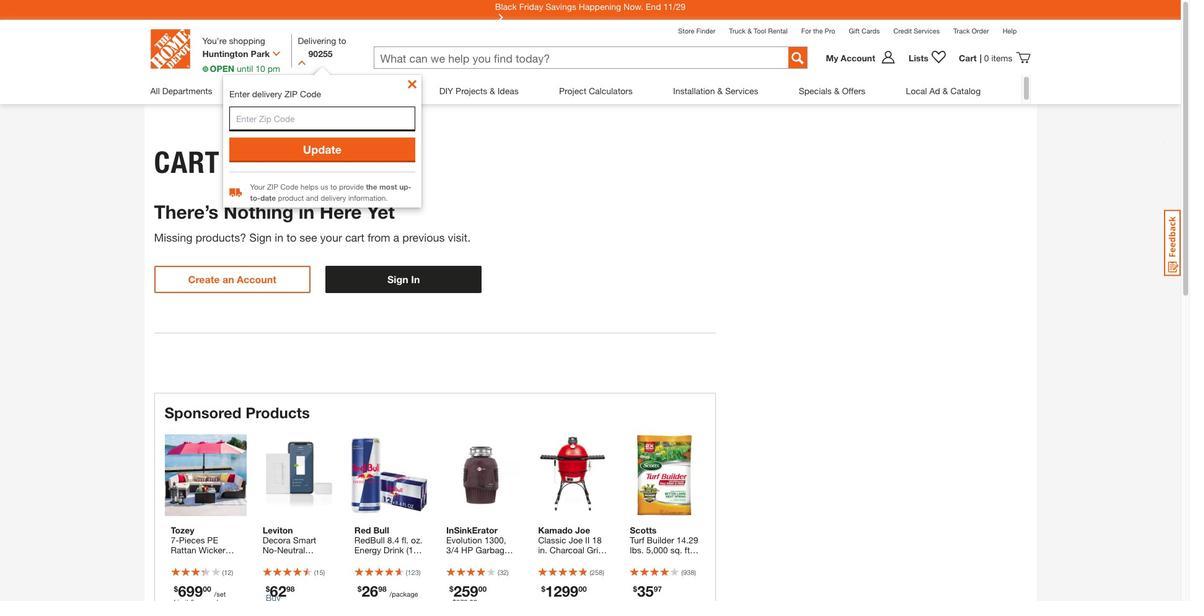 Task type: describe. For each thing, give the bounding box(es) containing it.
in inside kamado joe classic joe ii 18 in. charcoal grill in red with cart, side shelves, grate gripper, and ash tool
[[538, 555, 545, 565]]

black
[[495, 1, 517, 11]]

0 vertical spatial neutral
[[277, 545, 305, 555]]

most
[[379, 182, 397, 192]]

account inside button
[[237, 273, 276, 285]]

create an account button
[[154, 266, 311, 293]]

$ for 26
[[358, 584, 362, 594]]

date
[[260, 193, 276, 203]]

cart
[[345, 230, 364, 244]]

sign in button
[[325, 266, 482, 293]]

98 for 62
[[286, 584, 295, 594]]

installation & services link
[[673, 75, 758, 107]]

an
[[223, 273, 234, 285]]

create an account
[[188, 273, 276, 285]]

evolution
[[446, 535, 482, 545]]

missing
[[154, 230, 192, 244]]

( 258 )
[[590, 568, 604, 576]]

1 vertical spatial delivery
[[321, 193, 346, 203]]

hp
[[461, 545, 473, 555]]

( for 259
[[498, 568, 499, 576]]

5 ) from the left
[[603, 568, 604, 576]]

all departments
[[150, 86, 212, 96]]

2 horizontal spatial to
[[339, 35, 346, 46]]

home
[[253, 86, 276, 96]]

00 for 259
[[478, 584, 487, 594]]

diy
[[439, 86, 453, 96]]

$ 62 98
[[266, 583, 295, 600]]

truck
[[729, 27, 746, 35]]

nothing
[[224, 201, 294, 223]]

18
[[592, 535, 602, 545]]

home decor, furniture & kitchenware
[[253, 86, 399, 96]]

$ for 35
[[633, 584, 637, 594]]

credit
[[894, 27, 912, 35]]

feedback link image
[[1164, 210, 1181, 276]]

installation & services
[[673, 86, 758, 96]]

close delivery zip drop down image
[[406, 78, 418, 91]]

a inside leviton decora smart no-neutral dimmer & wi-fi bridge kit for older homes without a neutral wire
[[295, 584, 300, 595]]

tool inside kamado joe classic joe ii 18 in. charcoal grill in red with cart, side shelves, grate gripper, and ash tool
[[572, 584, 588, 595]]

fertilizer
[[646, 574, 679, 585]]

killer
[[654, 565, 674, 575]]

11/29
[[664, 1, 686, 11]]

15
[[316, 568, 323, 576]]

evolution 1300, 3/4 hp garbage disposal, advanced series ez connect continuous feed food waste disposer image
[[440, 434, 522, 516]]

wicker
[[199, 545, 225, 555]]

huntington park
[[202, 48, 270, 59]]

6 ( from the left
[[681, 568, 683, 576]]

joe left ii
[[569, 535, 583, 545]]

furniture inside tozey 7-pieces pe rattan wicker patio furniture sectional set outdoor lawn conversation sets with
[[193, 555, 228, 565]]

/set
[[214, 590, 226, 598]]

credit services
[[894, 27, 940, 35]]

turf builder 14.29 lbs. 5,000 sq. ft. winterguard weed killer plus fall fertilizer image
[[624, 434, 706, 516]]

for the pro link
[[801, 27, 835, 35]]

& right ad
[[943, 86, 948, 96]]

insinkerator
[[446, 525, 498, 535]]

end
[[646, 1, 661, 11]]

provide
[[339, 182, 364, 192]]

my account
[[826, 52, 875, 63]]

5,000
[[646, 545, 668, 555]]

kitchenware
[[351, 86, 399, 96]]

ash
[[555, 584, 570, 595]]

) for 259
[[507, 568, 509, 576]]

rental
[[768, 27, 788, 35]]

to-
[[250, 193, 260, 203]]

rattan
[[171, 545, 196, 555]]

00 for /set
[[203, 584, 211, 594]]

here
[[320, 201, 362, 223]]

0 horizontal spatial and
[[306, 193, 319, 203]]

) for 26
[[419, 568, 421, 576]]

missing products? sign in to see your cart from a previous visit.
[[154, 230, 471, 244]]

10
[[256, 63, 265, 74]]

enter
[[229, 89, 250, 99]]

12
[[224, 568, 231, 576]]

truck delivery zip drop down image
[[229, 189, 242, 197]]

the inside the most up- to-date
[[366, 182, 377, 192]]

0 horizontal spatial to
[[287, 230, 296, 244]]

decora
[[263, 535, 291, 545]]

plus
[[676, 565, 693, 575]]

specials & offers
[[799, 86, 866, 96]]

( for 62
[[314, 568, 316, 576]]

builder
[[647, 535, 674, 545]]

0
[[984, 52, 989, 63]]

previous
[[402, 230, 445, 244]]

& inside leviton decora smart no-neutral dimmer & wi-fi bridge kit for older homes without a neutral wire
[[295, 555, 301, 565]]

local ad & catalog link
[[906, 75, 981, 107]]

0 vertical spatial delivery
[[252, 89, 282, 99]]

update button
[[229, 138, 415, 161]]

bridge
[[263, 565, 288, 575]]

Enter Zip Code telephone field
[[229, 107, 415, 131]]

sectional
[[171, 565, 207, 575]]

pm
[[268, 63, 280, 74]]

specials
[[799, 86, 832, 96]]

90255
[[308, 48, 333, 59]]

cart
[[154, 144, 220, 180]]

& left kitchenware
[[343, 86, 348, 96]]

products
[[246, 404, 310, 421]]

sign in
[[387, 273, 420, 285]]

submit search image
[[791, 52, 804, 64]]

938
[[683, 568, 695, 576]]

red inside kamado joe classic joe ii 18 in. charcoal grill in red with cart, side shelves, grate gripper, and ash tool
[[547, 555, 563, 565]]

continuous
[[446, 584, 491, 595]]

drink
[[384, 545, 404, 555]]

savings
[[546, 1, 576, 11]]

projects
[[456, 86, 487, 96]]

7-
[[171, 535, 179, 545]]

1 vertical spatial to
[[330, 182, 337, 192]]

up-
[[399, 182, 411, 192]]

sign inside button
[[387, 273, 408, 285]]

& left ideas
[[490, 86, 495, 96]]

local ad & catalog
[[906, 86, 981, 96]]

lawn
[[205, 574, 226, 585]]

( for 26
[[406, 568, 408, 576]]

store finder
[[678, 27, 716, 35]]

cart,
[[584, 555, 603, 565]]

& right installation
[[717, 86, 723, 96]]

1 horizontal spatial tool
[[754, 27, 766, 35]]



Task type: vqa. For each thing, say whether or not it's contained in the screenshot.
6
no



Task type: locate. For each thing, give the bounding box(es) containing it.
$ up wire
[[266, 584, 270, 594]]

in up the grate
[[538, 555, 545, 565]]

0 vertical spatial tool
[[754, 27, 766, 35]]

1 vertical spatial code
[[280, 182, 298, 192]]

older
[[263, 574, 284, 585]]

1 00 from the left
[[203, 584, 211, 594]]

pieces
[[179, 535, 205, 545]]

weed
[[630, 565, 652, 575]]

00 inside $ 1299 00
[[579, 584, 587, 594]]

00 left feed
[[478, 584, 487, 594]]

and left ash
[[538, 584, 553, 595]]

feed
[[493, 584, 513, 595]]

$ down the advanced in the left bottom of the page
[[449, 584, 454, 594]]

and inside kamado joe classic joe ii 18 in. charcoal grill in red with cart, side shelves, grate gripper, and ash tool
[[538, 584, 553, 595]]

1 ) from the left
[[231, 568, 233, 576]]

1 horizontal spatial code
[[300, 89, 321, 99]]

product and delivery information.
[[278, 193, 388, 203]]

joe left the '18'
[[575, 525, 590, 535]]

tool right ash
[[572, 584, 588, 595]]

1 vertical spatial account
[[237, 273, 276, 285]]

track order link
[[954, 27, 989, 35]]

track
[[954, 27, 970, 35]]

to right delivering
[[339, 35, 346, 46]]

you're
[[202, 35, 227, 46]]

123
[[408, 568, 419, 576]]

( right killer
[[681, 568, 683, 576]]

) for 699
[[231, 568, 233, 576]]

4 ( from the left
[[498, 568, 499, 576]]

outdoor
[[171, 574, 203, 585]]

2 $ from the left
[[266, 584, 270, 594]]

park
[[251, 48, 270, 59]]

red inside 'red bull redbull 8.4 fl. oz. energy drink (12- pack)'
[[354, 525, 371, 535]]

in
[[411, 273, 420, 285]]

a right $ 62 98
[[295, 584, 300, 595]]

$ for 1299
[[541, 584, 545, 594]]

2 98 from the left
[[378, 584, 387, 594]]

$ for 62
[[266, 584, 270, 594]]

for
[[303, 565, 314, 575]]

garbage
[[476, 545, 509, 555]]

6 $ from the left
[[633, 584, 637, 594]]

$ up sets
[[174, 584, 178, 594]]

leviton decora smart no-neutral dimmer & wi-fi bridge kit for older homes without a neutral wire
[[263, 525, 330, 601]]

to right us
[[330, 182, 337, 192]]

$ down the pack) on the bottom left of page
[[358, 584, 362, 594]]

1 horizontal spatial 00
[[478, 584, 487, 594]]

$
[[174, 584, 178, 594], [266, 584, 270, 594], [358, 584, 362, 594], [449, 584, 454, 594], [541, 584, 545, 594], [633, 584, 637, 594]]

and down the helps
[[306, 193, 319, 203]]

red left "with" at the bottom left of page
[[547, 555, 563, 565]]

00 left /set
[[203, 584, 211, 594]]

delivery
[[252, 89, 282, 99], [321, 193, 346, 203]]

$ inside the $ 259 00
[[449, 584, 454, 594]]

( for 699
[[222, 568, 224, 576]]

decora smart no-neutral dimmer & wi-fi bridge kit for older homes without a neutral wire image
[[256, 434, 338, 516]]

2 ( from the left
[[314, 568, 316, 576]]

1 vertical spatial red
[[547, 555, 563, 565]]

1 horizontal spatial furniture
[[306, 86, 340, 96]]

1 horizontal spatial services
[[914, 27, 940, 35]]

& left wi- at the left bottom of page
[[295, 555, 301, 565]]

1 horizontal spatial delivery
[[321, 193, 346, 203]]

0 horizontal spatial delivery
[[252, 89, 282, 99]]

( right for at the bottom left of page
[[314, 568, 316, 576]]

track order
[[954, 27, 989, 35]]

project
[[559, 86, 587, 96]]

ez
[[446, 574, 457, 585]]

tool
[[754, 27, 766, 35], [572, 584, 588, 595]]

98 for 26
[[378, 584, 387, 594]]

0 horizontal spatial services
[[725, 86, 758, 96]]

0 horizontal spatial 98
[[286, 584, 295, 594]]

delivery down us
[[321, 193, 346, 203]]

patio
[[171, 555, 191, 565]]

red left bull
[[354, 525, 371, 535]]

zip up date
[[267, 182, 278, 192]]

kamado joe classic joe ii 18 in. charcoal grill in red with cart, side shelves, grate gripper, and ash tool
[[538, 525, 603, 595]]

the home depot image
[[150, 29, 190, 69]]

lists link
[[903, 50, 953, 65]]

furniture up enter zip code telephone field
[[306, 86, 340, 96]]

in.
[[538, 545, 547, 555]]

( up feed
[[498, 568, 499, 576]]

) down cart, on the bottom of page
[[603, 568, 604, 576]]

0 horizontal spatial sign
[[249, 230, 272, 244]]

0 horizontal spatial zip
[[267, 182, 278, 192]]

huntington
[[202, 48, 248, 59]]

98 inside $ 26 98 /package
[[378, 584, 387, 594]]

( down cart, on the bottom of page
[[590, 568, 591, 576]]

gift cards
[[849, 27, 880, 35]]

4 ) from the left
[[507, 568, 509, 576]]

there's
[[154, 201, 218, 223]]

smart
[[293, 535, 316, 545]]

1 horizontal spatial account
[[841, 52, 875, 63]]

1 horizontal spatial red
[[547, 555, 563, 565]]

account right the an
[[237, 273, 276, 285]]

0 vertical spatial and
[[306, 193, 319, 203]]

a right from
[[393, 230, 399, 244]]

services right credit
[[914, 27, 940, 35]]

259
[[454, 583, 478, 600]]

26
[[362, 583, 378, 600]]

0 horizontal spatial account
[[237, 273, 276, 285]]

the most up- to-date
[[250, 182, 411, 203]]

0 horizontal spatial the
[[366, 182, 377, 192]]

$ for 259
[[449, 584, 454, 594]]

1 horizontal spatial 98
[[378, 584, 387, 594]]

account right my
[[841, 52, 875, 63]]

departments
[[162, 86, 212, 96]]

1 vertical spatial neutral
[[302, 584, 330, 595]]

1 vertical spatial zip
[[267, 182, 278, 192]]

( up /package
[[406, 568, 408, 576]]

0 vertical spatial the
[[813, 27, 823, 35]]

1 vertical spatial the
[[366, 182, 377, 192]]

32
[[499, 568, 507, 576]]

2 ) from the left
[[323, 568, 325, 576]]

helps
[[301, 182, 318, 192]]

joe
[[575, 525, 590, 535], [569, 535, 583, 545]]

3 ) from the left
[[419, 568, 421, 576]]

1 vertical spatial and
[[538, 584, 553, 595]]

installation
[[673, 86, 715, 96]]

& right truck at the top of page
[[748, 27, 752, 35]]

) down fi
[[323, 568, 325, 576]]

red bull redbull 8.4 fl. oz. energy drink (12- pack)
[[354, 525, 423, 565]]

2 vertical spatial to
[[287, 230, 296, 244]]

7-pieces pe rattan wicker patio furniture sectional set outdoor lawn conversation sets with beige cushion image
[[165, 434, 247, 516]]

for
[[801, 27, 811, 35]]

None text field
[[374, 47, 776, 69]]

order
[[972, 27, 989, 35]]

1 horizontal spatial sign
[[387, 273, 408, 285]]

you're shopping
[[202, 35, 265, 46]]

8.4
[[387, 535, 399, 545]]

3/4
[[446, 545, 459, 555]]

00 for 1299
[[579, 584, 587, 594]]

services right installation
[[725, 86, 758, 96]]

1 ( from the left
[[222, 568, 224, 576]]

0 vertical spatial sign
[[249, 230, 272, 244]]

0 vertical spatial services
[[914, 27, 940, 35]]

3 ( from the left
[[406, 568, 408, 576]]

open until 10 pm
[[210, 63, 280, 74]]

1 horizontal spatial zip
[[284, 89, 298, 99]]

0 horizontal spatial a
[[295, 584, 300, 595]]

2 00 from the left
[[478, 584, 487, 594]]

1 horizontal spatial a
[[393, 230, 399, 244]]

( right set
[[222, 568, 224, 576]]

& left offers
[[834, 86, 840, 96]]

black friday savings happening now. end 11/29
[[495, 1, 686, 11]]

help link
[[1003, 27, 1017, 35]]

gift cards link
[[849, 27, 880, 35]]

the right for
[[813, 27, 823, 35]]

code up product
[[280, 182, 298, 192]]

your
[[250, 182, 265, 192]]

help
[[1003, 27, 1017, 35]]

$ inside $ 699 00 /set
[[174, 584, 178, 594]]

0 vertical spatial to
[[339, 35, 346, 46]]

1 98 from the left
[[286, 584, 295, 594]]

1 horizontal spatial and
[[538, 584, 553, 595]]

in down there's nothing in here yet
[[275, 230, 283, 244]]

5 $ from the left
[[541, 584, 545, 594]]

neutral up kit at bottom left
[[277, 545, 305, 555]]

00 inside $ 699 00 /set
[[203, 584, 211, 594]]

(
[[222, 568, 224, 576], [314, 568, 316, 576], [406, 568, 408, 576], [498, 568, 499, 576], [590, 568, 591, 576], [681, 568, 683, 576]]

2 horizontal spatial in
[[538, 555, 545, 565]]

0 vertical spatial a
[[393, 230, 399, 244]]

product
[[278, 193, 304, 203]]

) right plus on the right bottom
[[695, 568, 696, 576]]

0 horizontal spatial in
[[275, 230, 283, 244]]

$ 26 98 /package
[[358, 583, 418, 600]]

0 vertical spatial furniture
[[306, 86, 340, 96]]

to left the see
[[287, 230, 296, 244]]

) right set
[[231, 568, 233, 576]]

for the pro
[[801, 27, 835, 35]]

enter delivery zip code
[[229, 89, 321, 99]]

0 horizontal spatial code
[[280, 182, 298, 192]]

visit.
[[448, 230, 471, 244]]

5 ( from the left
[[590, 568, 591, 576]]

98 left /package
[[378, 584, 387, 594]]

sign down nothing
[[249, 230, 272, 244]]

kamado
[[538, 525, 573, 535]]

neutral down ( 15 )
[[302, 584, 330, 595]]

00 inside the $ 259 00
[[478, 584, 487, 594]]

your zip code helps us to provide
[[250, 182, 366, 192]]

35
[[637, 583, 654, 600]]

delivering to
[[298, 35, 346, 46]]

699
[[178, 583, 203, 600]]

None text field
[[374, 47, 776, 69]]

1 vertical spatial sign
[[387, 273, 408, 285]]

) up feed
[[507, 568, 509, 576]]

0 vertical spatial zip
[[284, 89, 298, 99]]

code up enter zip code telephone field
[[300, 89, 321, 99]]

0 vertical spatial red
[[354, 525, 371, 535]]

0 vertical spatial code
[[300, 89, 321, 99]]

$ inside $ 26 98 /package
[[358, 584, 362, 594]]

$ left ash
[[541, 584, 545, 594]]

wire
[[263, 594, 280, 601]]

) down (12-
[[419, 568, 421, 576]]

62
[[270, 583, 286, 600]]

4 $ from the left
[[449, 584, 454, 594]]

98 right older
[[286, 584, 295, 594]]

6 ) from the left
[[695, 568, 696, 576]]

truck & tool rental link
[[729, 27, 788, 35]]

tool left rental on the top of the page
[[754, 27, 766, 35]]

0 vertical spatial in
[[299, 201, 315, 223]]

0 horizontal spatial furniture
[[193, 555, 228, 565]]

in down the your zip code helps us to provide
[[299, 201, 315, 223]]

2 horizontal spatial 00
[[579, 584, 587, 594]]

1300,
[[485, 535, 506, 545]]

1 vertical spatial in
[[275, 230, 283, 244]]

update
[[303, 142, 342, 156]]

1 vertical spatial furniture
[[193, 555, 228, 565]]

pro
[[825, 27, 835, 35]]

items
[[992, 52, 1013, 63]]

classic joe ii 18 in. charcoal grill in red with cart, side shelves, grate gripper, and ash tool image
[[532, 434, 614, 516]]

98 inside $ 62 98
[[286, 584, 295, 594]]

advanced
[[446, 565, 485, 575]]

1 horizontal spatial in
[[299, 201, 315, 223]]

1 horizontal spatial to
[[330, 182, 337, 192]]

bull
[[373, 525, 389, 535]]

redbull 8.4 fl. oz. energy drink (12-pack) image
[[348, 434, 430, 516]]

$ inside $ 62 98
[[266, 584, 270, 594]]

products?
[[196, 230, 246, 244]]

3 $ from the left
[[358, 584, 362, 594]]

1 horizontal spatial the
[[813, 27, 823, 35]]

$ down weed
[[633, 584, 637, 594]]

3 00 from the left
[[579, 584, 587, 594]]

$ for 699
[[174, 584, 178, 594]]

zip right home
[[284, 89, 298, 99]]

sponsored
[[165, 404, 241, 421]]

2 vertical spatial in
[[538, 555, 545, 565]]

oz.
[[411, 535, 423, 545]]

sign left in
[[387, 273, 408, 285]]

leviton
[[263, 525, 293, 535]]

classic
[[538, 535, 566, 545]]

energy
[[354, 545, 381, 555]]

$ 699 00 /set
[[174, 583, 226, 600]]

without
[[263, 584, 293, 595]]

see
[[300, 230, 317, 244]]

0 horizontal spatial tool
[[572, 584, 588, 595]]

no-
[[263, 545, 277, 555]]

delivery down pm
[[252, 89, 282, 99]]

1 vertical spatial services
[[725, 86, 758, 96]]

0 horizontal spatial 00
[[203, 584, 211, 594]]

the up information.
[[366, 182, 377, 192]]

1 vertical spatial a
[[295, 584, 300, 595]]

0 vertical spatial account
[[841, 52, 875, 63]]

furniture down pe
[[193, 555, 228, 565]]

1 vertical spatial tool
[[572, 584, 588, 595]]

diy projects & ideas link
[[439, 75, 519, 107]]

kit
[[291, 565, 301, 575]]

with
[[566, 555, 582, 565]]

friday
[[519, 1, 543, 11]]

) for 62
[[323, 568, 325, 576]]

lists
[[909, 52, 929, 63]]

1 $ from the left
[[174, 584, 178, 594]]

$ inside $ 35 97
[[633, 584, 637, 594]]

0 horizontal spatial red
[[354, 525, 371, 535]]

$ inside $ 1299 00
[[541, 584, 545, 594]]

pe
[[207, 535, 218, 545]]

00 right ash
[[579, 584, 587, 594]]

project calculators link
[[559, 75, 633, 107]]

all departments link
[[150, 75, 212, 107]]

turf
[[630, 535, 644, 545]]



